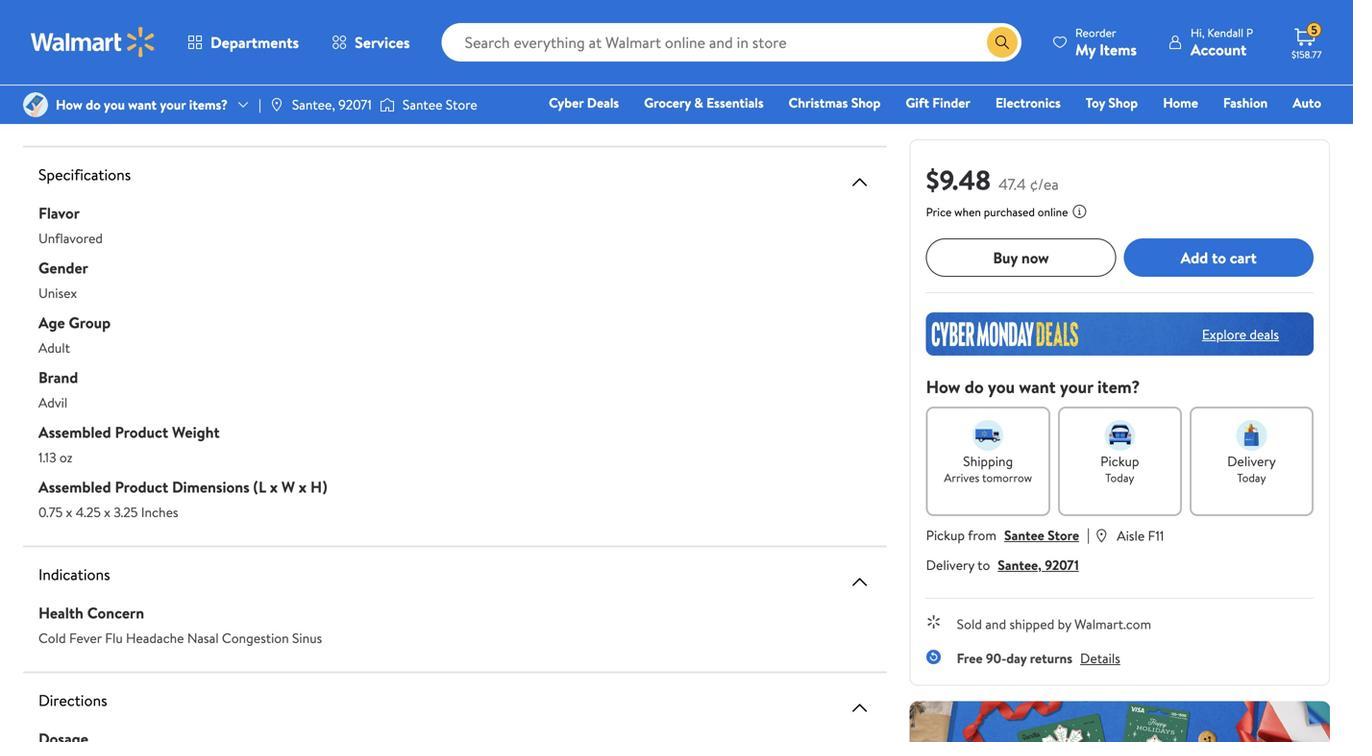 Task type: describe. For each thing, give the bounding box(es) containing it.
finder
[[933, 93, 971, 112]]

weight
[[172, 421, 220, 443]]

price
[[926, 204, 952, 220]]

specifications
[[38, 164, 131, 185]]

$9.48
[[926, 161, 991, 199]]

walmart+ link
[[1256, 119, 1330, 140]]

flavor unflavored gender unisex age group adult brand advil assembled product weight 1.13 oz assembled product dimensions (l x w x h) 0.75 x 4.25 x 3.25 inches
[[38, 202, 327, 521]]

today for delivery
[[1238, 470, 1266, 486]]

h)
[[310, 476, 327, 497]]

santee, 92071
[[292, 95, 372, 114]]

how do you want your item?
[[926, 375, 1140, 399]]

cart
[[1230, 247, 1257, 268]]

sinus
[[292, 629, 322, 647]]

hi, kendall p account
[[1191, 25, 1254, 60]]

one
[[1174, 120, 1203, 139]]

1 horizontal spatial |
[[1087, 524, 1090, 545]]

one debit
[[1174, 120, 1239, 139]]

4.25
[[76, 503, 101, 521]]

deals
[[587, 93, 619, 112]]

departments
[[211, 32, 299, 53]]

shipped
[[1010, 615, 1055, 633]]

delivery for today
[[1228, 452, 1276, 471]]

toy shop
[[1086, 93, 1138, 112]]

adult
[[38, 338, 70, 357]]

shipping
[[964, 452, 1013, 471]]

want for items?
[[128, 95, 157, 114]]

gender
[[38, 257, 88, 278]]

add to cart
[[1181, 247, 1257, 268]]

$9.48 47.4 ¢/ea
[[926, 161, 1059, 199]]

unisex
[[38, 283, 77, 302]]

delivery to santee, 92071
[[926, 556, 1079, 574]]

walmart+
[[1264, 120, 1322, 139]]

unflavored
[[38, 229, 103, 247]]

0 vertical spatial store
[[446, 95, 478, 114]]

services button
[[315, 19, 426, 65]]

electronics link
[[987, 92, 1070, 113]]

 image for santee, 92071
[[269, 97, 284, 112]]

x left 3.25 on the bottom left
[[104, 503, 110, 521]]

debit
[[1207, 120, 1239, 139]]

pickup for pickup from santee store |
[[926, 526, 965, 545]]

explore deals link
[[1195, 317, 1287, 351]]

buy
[[993, 247, 1018, 268]]

christmas
[[789, 93, 848, 112]]

cyber deals
[[549, 93, 619, 112]]

1.13
[[38, 448, 56, 467]]

cold
[[38, 629, 66, 647]]

&
[[694, 93, 703, 112]]

headache
[[126, 629, 184, 647]]

health concern cold fever flu headache nasal congestion sinus
[[38, 602, 322, 647]]

directions image
[[849, 696, 872, 719]]

my
[[1076, 39, 1096, 60]]

delivery for to
[[926, 556, 975, 574]]

details
[[1081, 649, 1121, 668]]

christmas shop link
[[780, 92, 890, 113]]

grocery
[[644, 93, 691, 112]]

hi,
[[1191, 25, 1205, 41]]

5
[[1312, 22, 1318, 38]]

see
[[416, 85, 440, 106]]

buy now button
[[926, 238, 1116, 277]]

x right "0.75"
[[66, 503, 72, 521]]

0 horizontal spatial 92071
[[338, 95, 372, 114]]

aisle f11
[[1117, 526, 1165, 545]]

shop for christmas shop
[[851, 93, 881, 112]]

1 assembled from the top
[[38, 421, 111, 443]]

services
[[355, 32, 410, 53]]

congestion
[[222, 629, 289, 647]]

auto link
[[1285, 92, 1330, 113]]

0 horizontal spatial santee,
[[292, 95, 335, 114]]

1 vertical spatial santee,
[[998, 556, 1042, 574]]

how for how do you want your item?
[[926, 375, 961, 399]]

from
[[968, 526, 997, 545]]

buy now
[[993, 247, 1049, 268]]

intent image for pickup image
[[1105, 420, 1136, 451]]

toy
[[1086, 93, 1106, 112]]

reorder
[[1076, 25, 1117, 41]]

items
[[1100, 39, 1137, 60]]

sold and shipped by walmart.com
[[957, 615, 1152, 633]]

details button
[[1081, 649, 1121, 668]]

and
[[986, 615, 1007, 633]]

auto
[[1293, 93, 1322, 112]]

home
[[1163, 93, 1199, 112]]

essentials
[[707, 93, 764, 112]]

oz
[[60, 448, 73, 467]]

advil
[[38, 393, 68, 412]]

47.4
[[999, 174, 1026, 195]]



Task type: vqa. For each thing, say whether or not it's contained in the screenshot.
15.6
no



Task type: locate. For each thing, give the bounding box(es) containing it.
(l
[[253, 476, 266, 497]]

1 horizontal spatial want
[[1019, 375, 1056, 399]]

christmas shop
[[789, 93, 881, 112]]

 image down walmart image
[[23, 92, 48, 117]]

kendall
[[1208, 25, 1244, 41]]

w
[[282, 476, 295, 497]]

0 vertical spatial 92071
[[338, 95, 372, 114]]

store right see
[[446, 95, 478, 114]]

0 horizontal spatial you
[[104, 95, 125, 114]]

shop for toy shop
[[1109, 93, 1138, 112]]

1 horizontal spatial shop
[[1109, 93, 1138, 112]]

pickup today
[[1101, 452, 1140, 486]]

0 vertical spatial do
[[86, 95, 101, 114]]

0 vertical spatial your
[[160, 95, 186, 114]]

0 vertical spatial santee
[[403, 95, 443, 114]]

santee store
[[403, 95, 478, 114]]

0 vertical spatial want
[[128, 95, 157, 114]]

2 product from the top
[[115, 476, 168, 497]]

to down "from"
[[978, 556, 990, 574]]

0 horizontal spatial do
[[86, 95, 101, 114]]

store up santee, 92071 "button" at the bottom right
[[1048, 526, 1080, 545]]

add
[[1181, 247, 1209, 268]]

shipping arrives tomorrow
[[944, 452, 1032, 486]]

0 horizontal spatial delivery
[[926, 556, 975, 574]]

now
[[1022, 247, 1049, 268]]

0 vertical spatial santee,
[[292, 95, 335, 114]]

want left item? at bottom right
[[1019, 375, 1056, 399]]

 image left the santee, 92071
[[269, 97, 284, 112]]

today for pickup
[[1106, 470, 1135, 486]]

indications image
[[849, 570, 872, 593]]

product up 3.25 on the bottom left
[[115, 476, 168, 497]]

$158.77
[[1292, 48, 1322, 61]]

shop
[[851, 93, 881, 112], [1109, 93, 1138, 112]]

by
[[1058, 615, 1072, 633]]

cyber
[[549, 93, 584, 112]]

departments button
[[171, 19, 315, 65]]

directions
[[38, 690, 107, 711]]

p
[[1247, 25, 1254, 41]]

santee,
[[292, 95, 335, 114], [998, 556, 1042, 574]]

group
[[69, 312, 111, 333]]

1 vertical spatial 92071
[[1045, 556, 1079, 574]]

0 horizontal spatial want
[[128, 95, 157, 114]]

today down intent image for delivery on the right bottom of the page
[[1238, 470, 1266, 486]]

do up intent image for shipping
[[965, 375, 984, 399]]

0 vertical spatial you
[[104, 95, 125, 114]]

want for item?
[[1019, 375, 1056, 399]]

home link
[[1155, 92, 1207, 113]]

0 horizontal spatial to
[[978, 556, 990, 574]]

store inside pickup from santee store |
[[1048, 526, 1080, 545]]

1 vertical spatial how
[[926, 375, 961, 399]]

assembled up 4.25
[[38, 476, 111, 497]]

1 horizontal spatial today
[[1238, 470, 1266, 486]]

x right (l
[[270, 476, 278, 497]]

free 90-day returns details
[[957, 649, 1121, 668]]

f11
[[1148, 526, 1165, 545]]

1 vertical spatial |
[[1087, 524, 1090, 545]]

1 vertical spatial want
[[1019, 375, 1056, 399]]

1 horizontal spatial  image
[[269, 97, 284, 112]]

pickup for pickup today
[[1101, 452, 1140, 471]]

 image
[[380, 95, 395, 114]]

0 horizontal spatial |
[[259, 95, 261, 114]]

pickup inside pickup from santee store |
[[926, 526, 965, 545]]

2 assembled from the top
[[38, 476, 111, 497]]

¢/ea
[[1030, 174, 1059, 195]]

shop up registry
[[1109, 93, 1138, 112]]

1 horizontal spatial how
[[926, 375, 961, 399]]

0 horizontal spatial shop
[[851, 93, 881, 112]]

do down walmart image
[[86, 95, 101, 114]]

how for how do you want your items?
[[56, 95, 82, 114]]

1 horizontal spatial your
[[1060, 375, 1094, 399]]

you for how do you want your items?
[[104, 95, 125, 114]]

1 horizontal spatial do
[[965, 375, 984, 399]]

add to cart button
[[1124, 238, 1314, 277]]

0 horizontal spatial how
[[56, 95, 82, 114]]

indications
[[38, 564, 110, 585]]

store
[[446, 95, 478, 114], [1048, 526, 1080, 545]]

0 vertical spatial assembled
[[38, 421, 111, 443]]

1 today from the left
[[1106, 470, 1135, 486]]

shop right christmas
[[851, 93, 881, 112]]

electronics
[[996, 93, 1061, 112]]

deals
[[1250, 325, 1279, 343]]

your for item?
[[1060, 375, 1094, 399]]

flu
[[105, 629, 123, 647]]

fever
[[69, 629, 102, 647]]

santee left 'more'
[[403, 95, 443, 114]]

0 vertical spatial pickup
[[1101, 452, 1140, 471]]

walmart.com
[[1075, 615, 1152, 633]]

you up intent image for shipping
[[988, 375, 1015, 399]]

reorder my items
[[1076, 25, 1137, 60]]

Walmart Site-Wide search field
[[442, 23, 1022, 62]]

92071 down services popup button
[[338, 95, 372, 114]]

more
[[444, 85, 479, 106]]

2 today from the left
[[1238, 470, 1266, 486]]

1 vertical spatial to
[[978, 556, 990, 574]]

walmart image
[[31, 27, 156, 58]]

Search search field
[[442, 23, 1022, 62]]

to for add
[[1212, 247, 1227, 268]]

1 vertical spatial your
[[1060, 375, 1094, 399]]

0 horizontal spatial santee
[[403, 95, 443, 114]]

1 vertical spatial pickup
[[926, 526, 965, 545]]

you down walmart image
[[104, 95, 125, 114]]

0 vertical spatial |
[[259, 95, 261, 114]]

1 shop from the left
[[851, 93, 881, 112]]

your left item? at bottom right
[[1060, 375, 1094, 399]]

aisle
[[1117, 526, 1145, 545]]

1 vertical spatial do
[[965, 375, 984, 399]]

to for delivery
[[978, 556, 990, 574]]

explore
[[1202, 325, 1247, 343]]

toy shop link
[[1077, 92, 1147, 113]]

santee inside pickup from santee store |
[[1005, 526, 1045, 545]]

1 horizontal spatial to
[[1212, 247, 1227, 268]]

brand
[[38, 367, 78, 388]]

fashion link
[[1215, 92, 1277, 113]]

concern
[[87, 602, 144, 623]]

1 horizontal spatial you
[[988, 375, 1015, 399]]

0 horizontal spatial today
[[1106, 470, 1135, 486]]

 image for how do you want your items?
[[23, 92, 48, 117]]

0 horizontal spatial your
[[160, 95, 186, 114]]

1 vertical spatial you
[[988, 375, 1015, 399]]

assembled up oz
[[38, 421, 111, 443]]

dimensions
[[172, 476, 250, 497]]

to left cart
[[1212, 247, 1227, 268]]

1 vertical spatial store
[[1048, 526, 1080, 545]]

0 vertical spatial to
[[1212, 247, 1227, 268]]

x right "w"
[[299, 476, 307, 497]]

0 vertical spatial how
[[56, 95, 82, 114]]

pickup left "from"
[[926, 526, 965, 545]]

fashion
[[1224, 93, 1268, 112]]

santee
[[403, 95, 443, 114], [1005, 526, 1045, 545]]

do
[[86, 95, 101, 114], [965, 375, 984, 399]]

you
[[104, 95, 125, 114], [988, 375, 1015, 399]]

arrives
[[944, 470, 980, 486]]

1 horizontal spatial santee,
[[998, 556, 1042, 574]]

nasal
[[187, 629, 219, 647]]

online
[[1038, 204, 1068, 220]]

pickup from santee store |
[[926, 524, 1090, 545]]

see more button
[[38, 76, 872, 115]]

registry link
[[1092, 119, 1158, 140]]

1 horizontal spatial pickup
[[1101, 452, 1140, 471]]

santee up santee, 92071 "button" at the bottom right
[[1005, 526, 1045, 545]]

3.25
[[114, 503, 138, 521]]

see more
[[416, 85, 479, 106]]

 image
[[23, 92, 48, 117], [269, 97, 284, 112]]

price when purchased online
[[926, 204, 1068, 220]]

0 horizontal spatial pickup
[[926, 526, 965, 545]]

1 horizontal spatial santee
[[1005, 526, 1045, 545]]

you for how do you want your item?
[[988, 375, 1015, 399]]

want left items? at the top
[[128, 95, 157, 114]]

santee, 92071 button
[[998, 556, 1079, 574]]

one debit link
[[1166, 119, 1248, 140]]

how do you want your items?
[[56, 95, 228, 114]]

0 horizontal spatial store
[[446, 95, 478, 114]]

your left items? at the top
[[160, 95, 186, 114]]

how up arrives
[[926, 375, 961, 399]]

gift
[[906, 93, 930, 112]]

how down walmart image
[[56, 95, 82, 114]]

today inside delivery today
[[1238, 470, 1266, 486]]

1 vertical spatial santee
[[1005, 526, 1045, 545]]

specifications image
[[849, 170, 872, 194]]

auto registry
[[1100, 93, 1322, 139]]

items?
[[189, 95, 228, 114]]

grocery & essentials
[[644, 93, 764, 112]]

0 vertical spatial product
[[115, 421, 168, 443]]

your for items?
[[160, 95, 186, 114]]

delivery down intent image for delivery on the right bottom of the page
[[1228, 452, 1276, 471]]

0 vertical spatial delivery
[[1228, 452, 1276, 471]]

cyber deals link
[[540, 92, 628, 113]]

intent image for delivery image
[[1237, 420, 1267, 451]]

1 vertical spatial delivery
[[926, 556, 975, 574]]

delivery today
[[1228, 452, 1276, 486]]

1 horizontal spatial delivery
[[1228, 452, 1276, 471]]

1 horizontal spatial store
[[1048, 526, 1080, 545]]

account
[[1191, 39, 1247, 60]]

tomorrow
[[982, 470, 1032, 486]]

do for how do you want your items?
[[86, 95, 101, 114]]

delivery down "from"
[[926, 556, 975, 574]]

item?
[[1098, 375, 1140, 399]]

santee, down pickup from santee store | at right bottom
[[998, 556, 1042, 574]]

intent image for shipping image
[[973, 420, 1004, 451]]

today inside the pickup today
[[1106, 470, 1135, 486]]

legal information image
[[1072, 204, 1088, 219]]

0 horizontal spatial  image
[[23, 92, 48, 117]]

your
[[160, 95, 186, 114], [1060, 375, 1094, 399]]

assembled
[[38, 421, 111, 443], [38, 476, 111, 497]]

1 vertical spatial assembled
[[38, 476, 111, 497]]

92071 down santee store button at the bottom of the page
[[1045, 556, 1079, 574]]

santee, down services popup button
[[292, 95, 335, 114]]

day
[[1007, 649, 1027, 668]]

1 horizontal spatial 92071
[[1045, 556, 1079, 574]]

search icon image
[[995, 35, 1010, 50]]

do for how do you want your item?
[[965, 375, 984, 399]]

| left aisle
[[1087, 524, 1090, 545]]

today down intent image for pickup
[[1106, 470, 1135, 486]]

to inside button
[[1212, 247, 1227, 268]]

how
[[56, 95, 82, 114], [926, 375, 961, 399]]

pickup down intent image for pickup
[[1101, 452, 1140, 471]]

sold
[[957, 615, 982, 633]]

cyber monday deals image
[[926, 312, 1314, 356]]

product left "weight"
[[115, 421, 168, 443]]

returns
[[1030, 649, 1073, 668]]

1 product from the top
[[115, 421, 168, 443]]

| right items? at the top
[[259, 95, 261, 114]]

registry
[[1100, 120, 1149, 139]]

1 vertical spatial product
[[115, 476, 168, 497]]

2 shop from the left
[[1109, 93, 1138, 112]]

age
[[38, 312, 65, 333]]



